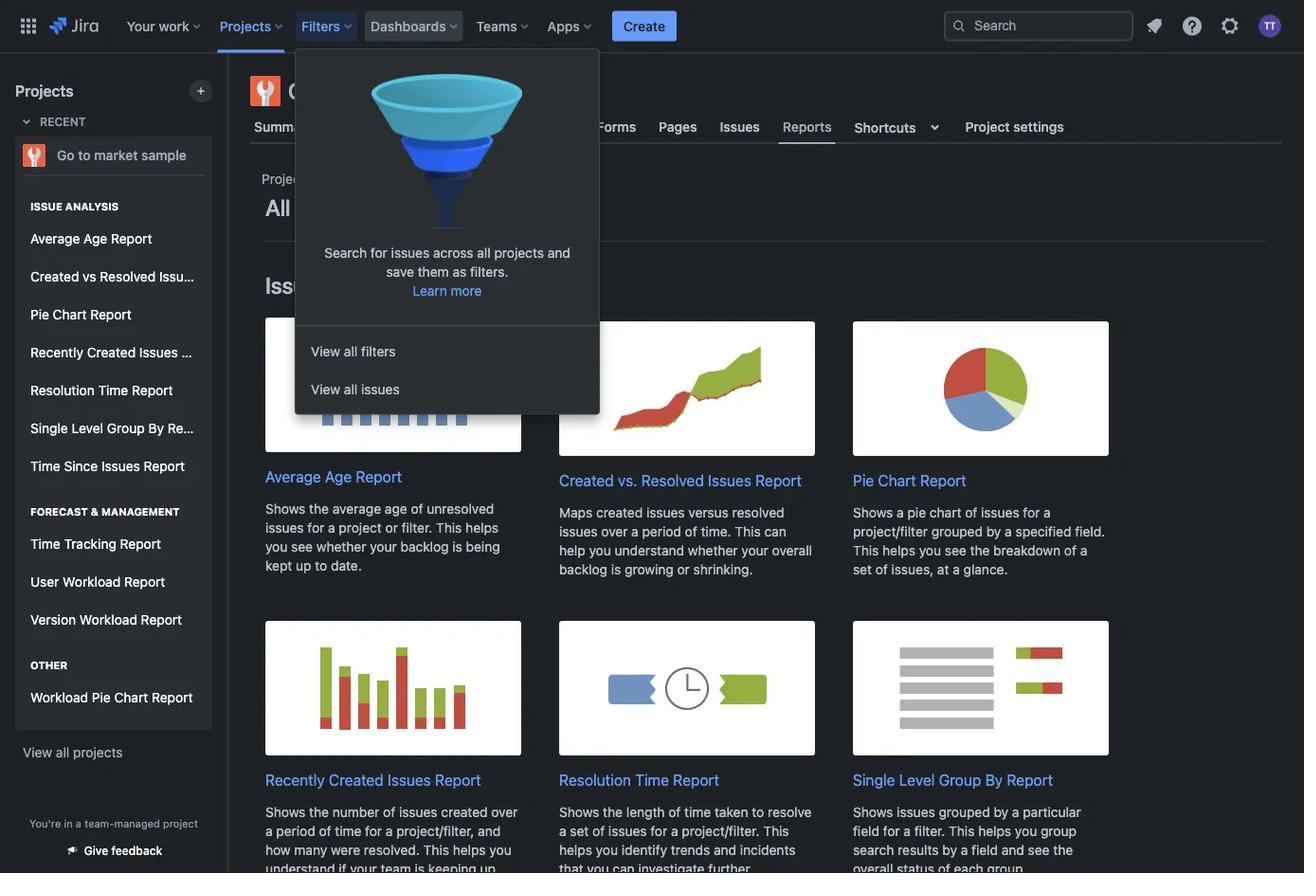 Task type: locate. For each thing, give the bounding box(es) containing it.
and inside shows the number of issues created over a period of time for a project/filter, and how many were resolved. this helps you understand if your team is keeping
[[478, 823, 501, 839]]

1 horizontal spatial age
[[325, 468, 352, 486]]

the inside shows the number of issues created over a period of time for a project/filter, and how many were resolved. this helps you understand if your team is keeping
[[309, 804, 329, 820]]

0 horizontal spatial filter.
[[402, 520, 433, 536]]

shows issues grouped by a particular field for a filter. this helps you group search results by a field and see the overall status of each group.
[[854, 804, 1082, 873]]

unresolved
[[427, 501, 494, 517]]

0 vertical spatial time
[[685, 804, 712, 820]]

age up vs
[[84, 231, 107, 247]]

age
[[385, 501, 408, 517]]

projects up the all
[[262, 171, 312, 187]]

1 horizontal spatial go to market sample link
[[335, 168, 462, 191]]

chart up pie
[[879, 472, 917, 490]]

sample up calendar
[[423, 78, 496, 104]]

1 horizontal spatial average age report
[[266, 468, 402, 486]]

0 vertical spatial single
[[30, 421, 68, 436]]

tab list
[[239, 110, 1294, 144]]

1 vertical spatial single level group by report
[[854, 771, 1054, 789]]

resolution up length
[[560, 771, 632, 789]]

filter. inside shows the average age of unresolved issues for a project or filter. this helps you see whether your backlog is being kept up to date.
[[402, 520, 433, 536]]

resolved for vs.
[[642, 472, 704, 490]]

1 group from the top
[[23, 175, 243, 728]]

resolved right vs
[[100, 269, 156, 285]]

1 horizontal spatial recently created issues report
[[266, 771, 482, 789]]

shows inside shows issues grouped by a particular field for a filter. this helps you group search results by a field and see the overall status of each group.
[[854, 804, 894, 820]]

a up how
[[266, 823, 273, 839]]

helps up that
[[560, 842, 593, 858]]

this up the incidents
[[764, 823, 790, 839]]

1 vertical spatial workload
[[80, 612, 137, 628]]

issues right since
[[101, 459, 140, 474]]

0 vertical spatial grouped
[[932, 524, 983, 539]]

you inside shows the average age of unresolved issues for a project or filter. this helps you see whether your backlog is being kept up to date.
[[266, 539, 288, 555]]

average age report link
[[23, 220, 205, 258], [266, 318, 522, 488]]

issues inside 'link'
[[101, 459, 140, 474]]

tab list containing reports
[[239, 110, 1294, 144]]

0 horizontal spatial average age report link
[[23, 220, 205, 258]]

2 group from the top
[[23, 180, 243, 491]]

over for recently created issues report
[[492, 804, 518, 820]]

project right the managed
[[163, 818, 198, 830]]

single level group by report up time since issues report 'link' at bottom left
[[30, 421, 209, 436]]

helps inside shows the average age of unresolved issues for a project or filter. this helps you see whether your backlog is being kept up to date.
[[466, 520, 499, 536]]

overall down search
[[854, 861, 894, 873]]

0 horizontal spatial recently created issues report link
[[23, 334, 223, 372]]

projects up filters.
[[495, 245, 544, 260]]

settings image
[[1220, 15, 1242, 37]]

1 horizontal spatial recently
[[266, 771, 325, 789]]

1 vertical spatial created
[[441, 804, 488, 820]]

0 horizontal spatial is
[[415, 861, 425, 873]]

0 horizontal spatial resolved
[[100, 269, 156, 285]]

the for recently created issues report
[[309, 804, 329, 820]]

average
[[333, 501, 381, 517]]

0 vertical spatial group
[[107, 421, 145, 436]]

over inside maps created issues versus resolved issues over a period of time. this can help you understand whether your overall backlog is growing or shrinking.
[[602, 524, 628, 539]]

single up since
[[30, 421, 68, 436]]

shows for resolution
[[560, 804, 600, 820]]

filter. up results
[[915, 823, 946, 839]]

the inside shows the length of time taken to resolve a set of issues for a project/filter. this helps you identify trends and incidents that you can investigate further.
[[603, 804, 623, 820]]

0 vertical spatial period
[[643, 524, 682, 539]]

filter. down age
[[402, 520, 433, 536]]

in
[[64, 818, 73, 830]]

a right at
[[953, 562, 961, 577]]

can down resolved
[[765, 524, 787, 539]]

your inside shows the number of issues created over a period of time for a project/filter, and how many were resolved. this helps you understand if your team is keeping
[[350, 861, 377, 873]]

0 horizontal spatial age
[[84, 231, 107, 247]]

1 vertical spatial by
[[986, 771, 1004, 789]]

jira image
[[49, 15, 98, 37], [49, 15, 98, 37]]

0 horizontal spatial recently created issues report
[[30, 345, 223, 360]]

view up you're
[[23, 745, 52, 761]]

shows up project/filter
[[854, 505, 894, 521]]

average
[[30, 231, 80, 247], [266, 468, 321, 486]]

a up breakdown
[[1005, 524, 1013, 539]]

time up project/filter.
[[685, 804, 712, 820]]

0 vertical spatial projects
[[220, 18, 271, 34]]

1 horizontal spatial average age report link
[[266, 318, 522, 488]]

2 horizontal spatial is
[[612, 562, 622, 577]]

0 horizontal spatial go
[[57, 147, 75, 163]]

period inside shows the number of issues created over a period of time for a project/filter, and how many were resolved. this helps you understand if your team is keeping
[[276, 823, 315, 839]]

resolved.
[[364, 842, 420, 858]]

this down resolved
[[735, 524, 761, 539]]

add to starred image
[[207, 144, 230, 167]]

view all projects
[[23, 745, 123, 761]]

board
[[337, 119, 374, 135]]

issues inside shows the average age of unresolved issues for a project or filter. this helps you see whether your backlog is being kept up to date.
[[266, 520, 304, 536]]

shows inside shows the average age of unresolved issues for a project or filter. this helps you see whether your backlog is being kept up to date.
[[266, 501, 306, 517]]

0 horizontal spatial resolution time report link
[[23, 372, 205, 410]]

workload for user
[[63, 574, 121, 590]]

1 vertical spatial recently
[[266, 771, 325, 789]]

2 vertical spatial go
[[335, 171, 352, 187]]

shows inside shows a pie chart of issues for a project/filter grouped by a specified field. this helps you see the breakdown of a set of issues, at a glance.
[[854, 505, 894, 521]]

shows up that
[[560, 804, 600, 820]]

1 vertical spatial average
[[266, 468, 321, 486]]

chart down vs
[[53, 307, 87, 323]]

go to market sample down recent
[[57, 147, 187, 163]]

1 vertical spatial average age report link
[[266, 318, 522, 488]]

issues,
[[892, 562, 934, 577]]

view for view all issues
[[311, 381, 341, 397]]

the
[[309, 501, 329, 517], [971, 543, 991, 558], [309, 804, 329, 820], [603, 804, 623, 820], [1054, 842, 1074, 858]]

field.
[[1076, 524, 1106, 539]]

report inside group
[[152, 690, 193, 706]]

for up search
[[884, 823, 901, 839]]

1 horizontal spatial go
[[288, 78, 318, 104]]

time inside 'link'
[[30, 459, 60, 474]]

0 vertical spatial by
[[987, 524, 1002, 539]]

0 horizontal spatial over
[[492, 804, 518, 820]]

single up search
[[854, 771, 896, 789]]

helps inside shows the length of time taken to resolve a set of issues for a project/filter. this helps you identify trends and incidents that you can investigate further.
[[560, 842, 593, 858]]

workload for version
[[80, 612, 137, 628]]

the up the glance.
[[971, 543, 991, 558]]

recently created issues report down created vs resolved issues report link
[[30, 345, 223, 360]]

overall
[[773, 543, 813, 558], [854, 861, 894, 873]]

shows up kept
[[266, 501, 306, 517]]

for
[[371, 245, 388, 260], [1024, 505, 1041, 521], [308, 520, 325, 536], [365, 823, 382, 839], [651, 823, 668, 839], [884, 823, 901, 839]]

understand inside shows the number of issues created over a period of time for a project/filter, and how many were resolved. this helps you understand if your team is keeping
[[266, 861, 335, 873]]

single level group by report
[[30, 421, 209, 436], [854, 771, 1054, 789]]

is inside shows the average age of unresolved issues for a project or filter. this helps you see whether your backlog is being kept up to date.
[[453, 539, 463, 555]]

time up were
[[335, 823, 362, 839]]

a inside maps created issues versus resolved issues over a period of time. this can help you understand whether your overall backlog is growing or shrinking.
[[632, 524, 639, 539]]

and
[[548, 245, 571, 260], [478, 823, 501, 839], [714, 842, 737, 858], [1002, 842, 1025, 858]]

collapse recent projects image
[[15, 110, 38, 133]]

understand up "growing"
[[615, 543, 685, 558]]

projects inside popup button
[[220, 18, 271, 34]]

0 horizontal spatial chart
[[53, 307, 87, 323]]

project down average
[[339, 520, 382, 536]]

managed
[[114, 818, 160, 830]]

time
[[98, 383, 128, 398], [30, 459, 60, 474], [30, 536, 60, 552], [636, 771, 670, 789]]

help image
[[1182, 15, 1204, 37]]

period inside maps created issues versus resolved issues over a period of time. this can help you understand whether your overall backlog is growing or shrinking.
[[643, 524, 682, 539]]

analysis up vs
[[65, 201, 119, 213]]

and inside shows the length of time taken to resolve a set of issues for a project/filter. this helps you identify trends and incidents that you can investigate further.
[[714, 842, 737, 858]]

can inside maps created issues versus resolved issues over a period of time. this can help you understand whether your overall backlog is growing or shrinking.
[[765, 524, 787, 539]]

helps inside shows the number of issues created over a period of time for a project/filter, and how many were resolved. this helps you understand if your team is keeping
[[453, 842, 486, 858]]

shows for average
[[266, 501, 306, 517]]

shows up how
[[266, 804, 306, 820]]

shrinking.
[[694, 562, 754, 577]]

to right taken
[[752, 804, 765, 820]]

average up up
[[266, 468, 321, 486]]

set up that
[[570, 823, 589, 839]]

and inside search for issues across all projects and save them as filters. learn more
[[548, 245, 571, 260]]

resolution time report
[[30, 383, 173, 398], [560, 771, 720, 789]]

1 vertical spatial level
[[900, 771, 936, 789]]

shows
[[266, 501, 306, 517], [854, 505, 894, 521], [266, 804, 306, 820], [560, 804, 600, 820], [854, 804, 894, 820]]

or inside maps created issues versus resolved issues over a period of time. this can help you understand whether your overall backlog is growing or shrinking.
[[678, 562, 690, 577]]

can down the identify
[[613, 861, 635, 873]]

workload down user workload report link
[[80, 612, 137, 628]]

resolution time report link
[[23, 372, 205, 410], [560, 621, 816, 792]]

you
[[266, 539, 288, 555], [589, 543, 612, 558], [920, 543, 942, 558], [1016, 823, 1038, 839], [490, 842, 512, 858], [596, 842, 618, 858], [587, 861, 609, 873]]

set inside shows the length of time taken to resolve a set of issues for a project/filter. this helps you identify trends and incidents that you can investigate further.
[[570, 823, 589, 839]]

issues inside shows the length of time taken to resolve a set of issues for a project/filter. this helps you identify trends and incidents that you can investigate further.
[[609, 823, 647, 839]]

you inside maps created issues versus resolved issues over a period of time. this can help you understand whether your overall backlog is growing or shrinking.
[[589, 543, 612, 558]]

0 horizontal spatial pie chart report link
[[23, 296, 205, 334]]

your for created vs. resolved issues report
[[742, 543, 769, 558]]

0 vertical spatial resolution time report
[[30, 383, 173, 398]]

1 horizontal spatial overall
[[854, 861, 894, 873]]

overall inside maps created issues versus resolved issues over a period of time. this can help you understand whether your overall backlog is growing or shrinking.
[[773, 543, 813, 558]]

0 vertical spatial can
[[765, 524, 787, 539]]

grouped up each
[[939, 804, 991, 820]]

0 vertical spatial overall
[[773, 543, 813, 558]]

group
[[23, 175, 243, 728], [23, 180, 243, 491], [23, 486, 205, 645]]

projects link
[[262, 168, 312, 191]]

issues up save
[[391, 245, 430, 260]]

notifications image
[[1144, 15, 1167, 37]]

3 group from the top
[[23, 486, 205, 645]]

shows the number of issues created over a period of time for a project/filter, and how many were resolved. this helps you understand if your team is keeping
[[266, 804, 518, 873]]

1 horizontal spatial period
[[643, 524, 682, 539]]

backlog down age
[[401, 539, 449, 555]]

1 vertical spatial grouped
[[939, 804, 991, 820]]

shortcuts button
[[851, 110, 951, 144]]

pie chart report link inside group
[[23, 296, 205, 334]]

resolution time report up time since issues report
[[30, 383, 173, 398]]

shows inside shows the length of time taken to resolve a set of issues for a project/filter. this helps you identify trends and incidents that you can investigate further.
[[560, 804, 600, 820]]

2 horizontal spatial pie
[[854, 472, 875, 490]]

is left "growing"
[[612, 562, 622, 577]]

created vs resolved issues report
[[30, 269, 243, 285]]

projects down the "workload pie chart report"
[[73, 745, 123, 761]]

you inside shows the number of issues created over a period of time for a project/filter, and how many were resolved. this helps you understand if your team is keeping
[[490, 842, 512, 858]]

for inside shows the number of issues created over a period of time for a project/filter, and how many were resolved. this helps you understand if your team is keeping
[[365, 823, 382, 839]]

period up 'many'
[[276, 823, 315, 839]]

resolution time report up length
[[560, 771, 720, 789]]

single level group by report link
[[23, 410, 209, 448], [854, 621, 1110, 792]]

version workload report link
[[23, 601, 205, 639]]

2 vertical spatial by
[[943, 842, 958, 858]]

all up the in
[[56, 745, 69, 761]]

1 vertical spatial is
[[612, 562, 622, 577]]

view
[[311, 343, 341, 359], [311, 381, 341, 397], [23, 745, 52, 761]]

0 vertical spatial pie
[[30, 307, 49, 323]]

this inside maps created issues versus resolved issues over a period of time. this can help you understand whether your overall backlog is growing or shrinking.
[[735, 524, 761, 539]]

for up save
[[371, 245, 388, 260]]

give
[[84, 845, 108, 858]]

backlog
[[401, 539, 449, 555], [560, 562, 608, 577]]

shows the average age of unresolved issues for a project or filter. this helps you see whether your backlog is being kept up to date.
[[266, 501, 500, 574]]

pie
[[30, 307, 49, 323], [854, 472, 875, 490], [92, 690, 111, 706]]

search image
[[952, 18, 967, 34]]

1 vertical spatial set
[[570, 823, 589, 839]]

to down recent
[[78, 147, 91, 163]]

grouped inside shows a pie chart of issues for a project/filter grouped by a specified field. this helps you see the breakdown of a set of issues, at a glance.
[[932, 524, 983, 539]]

see up up
[[291, 539, 313, 555]]

1 horizontal spatial project
[[339, 520, 382, 536]]

your right if
[[350, 861, 377, 873]]

resolved right "vs."
[[642, 472, 704, 490]]

1 horizontal spatial analysis
[[322, 272, 402, 299]]

breakdown
[[994, 543, 1061, 558]]

time inside shows the number of issues created over a period of time for a project/filter, and how many were resolved. this helps you understand if your team is keeping
[[335, 823, 362, 839]]

all reports
[[266, 194, 366, 221]]

tracking
[[64, 536, 117, 552]]

created
[[597, 505, 643, 521], [441, 804, 488, 820]]

helps inside shows a pie chart of issues for a project/filter grouped by a specified field. this helps you see the breakdown of a set of issues, at a glance.
[[883, 543, 916, 558]]

workload
[[63, 574, 121, 590], [80, 612, 137, 628], [30, 690, 88, 706]]

0 horizontal spatial understand
[[266, 861, 335, 873]]

for down number
[[365, 823, 382, 839]]

time up time since issues report 'link' at bottom left
[[98, 383, 128, 398]]

chart inside group
[[114, 690, 148, 706]]

all for projects
[[56, 745, 69, 761]]

helps up group.
[[979, 823, 1012, 839]]

view down view all filters
[[311, 381, 341, 397]]

2 vertical spatial chart
[[114, 690, 148, 706]]

0 vertical spatial average age report
[[30, 231, 152, 247]]

1 horizontal spatial over
[[602, 524, 628, 539]]

projects
[[495, 245, 544, 260], [73, 745, 123, 761]]

issues up results
[[897, 804, 936, 820]]

0 vertical spatial single level group by report link
[[23, 410, 209, 448]]

issues inside shows issues grouped by a particular field for a filter. this helps you group search results by a field and see the overall status of each group.
[[897, 804, 936, 820]]

issue analysis up vs
[[30, 201, 119, 213]]

over for created vs. resolved issues report
[[602, 524, 628, 539]]

pages
[[659, 119, 698, 135]]

your profile and settings image
[[1259, 15, 1282, 37]]

for up specified
[[1024, 505, 1041, 521]]

pie
[[908, 505, 927, 521]]

1 vertical spatial go
[[57, 147, 75, 163]]

issue down recent
[[30, 201, 62, 213]]

create project image
[[193, 83, 209, 99]]

learn more link
[[413, 282, 482, 298]]

team
[[381, 861, 411, 873]]

projects button
[[214, 11, 290, 41]]

issues
[[391, 245, 430, 260], [361, 381, 400, 397], [647, 505, 685, 521], [982, 505, 1020, 521], [266, 520, 304, 536], [560, 524, 598, 539], [399, 804, 438, 820], [897, 804, 936, 820], [609, 823, 647, 839]]

you inside shows a pie chart of issues for a project/filter grouped by a specified field. this helps you see the breakdown of a set of issues, at a glance.
[[920, 543, 942, 558]]

0 horizontal spatial or
[[386, 520, 398, 536]]

save
[[386, 263, 414, 279]]

set down project/filter
[[854, 562, 872, 577]]

field up search
[[854, 823, 880, 839]]

2 horizontal spatial go
[[335, 171, 352, 187]]

chart up view all projects link
[[114, 690, 148, 706]]

1 vertical spatial backlog
[[560, 562, 608, 577]]

0 horizontal spatial recently
[[30, 345, 83, 360]]

0 horizontal spatial by
[[148, 421, 164, 436]]

investigate
[[639, 861, 705, 873]]

over inside shows the number of issues created over a period of time for a project/filter, and how many were resolved. this helps you understand if your team is keeping
[[492, 804, 518, 820]]

0 horizontal spatial analysis
[[65, 201, 119, 213]]

the left length
[[603, 804, 623, 820]]

go up reports in the top left of the page
[[335, 171, 352, 187]]

2 vertical spatial go to market sample
[[335, 171, 462, 187]]

the down group
[[1054, 842, 1074, 858]]

time down forecast
[[30, 536, 60, 552]]

pages link
[[656, 110, 701, 144]]

go to market sample link
[[15, 137, 205, 175], [335, 168, 462, 191]]

appswitcher icon image
[[17, 15, 40, 37]]

1 vertical spatial view
[[311, 381, 341, 397]]

pie chart report up pie
[[854, 472, 967, 490]]

is left being
[[453, 539, 463, 555]]

0 horizontal spatial issue analysis
[[30, 201, 119, 213]]

to inside shows the length of time taken to resolve a set of issues for a project/filter. this helps you identify trends and incidents that you can investigate further.
[[752, 804, 765, 820]]

1 horizontal spatial time
[[685, 804, 712, 820]]

or down age
[[386, 520, 398, 536]]

by
[[148, 421, 164, 436], [986, 771, 1004, 789]]

single
[[30, 421, 68, 436], [854, 771, 896, 789]]

0 horizontal spatial backlog
[[401, 539, 449, 555]]

all
[[477, 245, 491, 260], [344, 343, 358, 359], [344, 381, 358, 397], [56, 745, 69, 761]]

a up "growing"
[[632, 524, 639, 539]]

issues right vs
[[159, 269, 198, 285]]

whether inside maps created issues versus resolved issues over a period of time. this can help you understand whether your overall backlog is growing or shrinking.
[[688, 543, 738, 558]]

at
[[938, 562, 950, 577]]

resolved
[[100, 269, 156, 285], [642, 472, 704, 490]]

results
[[898, 842, 939, 858]]

your up shrinking.
[[742, 543, 769, 558]]

1 horizontal spatial average
[[266, 468, 321, 486]]

is right team
[[415, 861, 425, 873]]

filters button
[[296, 11, 360, 41]]

many
[[294, 842, 327, 858]]

time inside shows the length of time taken to resolve a set of issues for a project/filter. this helps you identify trends and incidents that you can investigate further.
[[685, 804, 712, 820]]

0 vertical spatial projects
[[495, 245, 544, 260]]

0 vertical spatial issue analysis
[[30, 201, 119, 213]]

issues up project/filter,
[[388, 771, 431, 789]]

recently up 'many'
[[266, 771, 325, 789]]

by left particular
[[994, 804, 1009, 820]]

your inside maps created issues versus resolved issues over a period of time. this can help you understand whether your overall backlog is growing or shrinking.
[[742, 543, 769, 558]]

understand
[[615, 543, 685, 558], [266, 861, 335, 873]]

2 horizontal spatial chart
[[879, 472, 917, 490]]

of inside shows issues grouped by a particular field for a filter. this helps you group search results by a field and see the overall status of each group.
[[939, 861, 951, 873]]

understand down 'many'
[[266, 861, 335, 873]]

primary element
[[11, 0, 945, 53]]

resolved for vs
[[100, 269, 156, 285]]

settings
[[1014, 119, 1065, 135]]

chart
[[53, 307, 87, 323], [879, 472, 917, 490], [114, 690, 148, 706]]

set inside shows a pie chart of issues for a project/filter grouped by a specified field. this helps you see the breakdown of a set of issues, at a glance.
[[854, 562, 872, 577]]

1 vertical spatial can
[[613, 861, 635, 873]]

sample left add to starred image
[[141, 147, 187, 163]]

all up filters.
[[477, 245, 491, 260]]

1 vertical spatial chart
[[879, 472, 917, 490]]

the left number
[[309, 804, 329, 820]]

period for vs.
[[643, 524, 682, 539]]

whether inside shows the average age of unresolved issues for a project or filter. this helps you see whether your backlog is being kept up to date.
[[317, 539, 367, 555]]

issues up the identify
[[609, 823, 647, 839]]

recently
[[30, 345, 83, 360], [266, 771, 325, 789]]

1 vertical spatial overall
[[854, 861, 894, 873]]

your
[[370, 539, 397, 555], [742, 543, 769, 558], [350, 861, 377, 873]]

a inside shows the average age of unresolved issues for a project or filter. this helps you see whether your backlog is being kept up to date.
[[328, 520, 335, 536]]

summary
[[254, 119, 314, 135]]

projects up 'collapse recent projects' image
[[15, 82, 74, 100]]

0 horizontal spatial projects
[[73, 745, 123, 761]]

shows inside shows the number of issues created over a period of time for a project/filter, and how many were resolved. this helps you understand if your team is keeping
[[266, 804, 306, 820]]

sample down "calendar" link in the top of the page
[[417, 171, 462, 187]]

this down project/filter,
[[424, 842, 449, 858]]

0 vertical spatial filter.
[[402, 520, 433, 536]]

your inside shows the average age of unresolved issues for a project or filter. this helps you see whether your backlog is being kept up to date.
[[370, 539, 397, 555]]

1 horizontal spatial resolution time report link
[[560, 621, 816, 792]]

and inside shows issues grouped by a particular field for a filter. this helps you group search results by a field and see the overall status of each group.
[[1002, 842, 1025, 858]]

2 horizontal spatial see
[[1029, 842, 1050, 858]]

1 vertical spatial projects
[[73, 745, 123, 761]]

go to market sample link down recent
[[15, 137, 205, 175]]

group up time since issues report 'link' at bottom left
[[107, 421, 145, 436]]

team-
[[85, 818, 114, 830]]

pie chart report down vs
[[30, 307, 132, 323]]

created up project/filter,
[[441, 804, 488, 820]]

0 vertical spatial issue
[[30, 201, 62, 213]]

identify
[[622, 842, 668, 858]]

growing
[[625, 562, 674, 577]]

banner
[[0, 0, 1305, 53]]

the inside shows a pie chart of issues for a project/filter grouped by a specified field. this helps you see the breakdown of a set of issues, at a glance.
[[971, 543, 991, 558]]

time since issues report link
[[23, 448, 205, 486]]

that
[[560, 861, 584, 873]]

whether for resolved
[[688, 543, 738, 558]]

give feedback button
[[54, 836, 174, 866]]

your down age
[[370, 539, 397, 555]]

workload pie chart report link
[[23, 679, 205, 717]]

issue analysis
[[30, 201, 119, 213], [266, 272, 402, 299]]

period
[[643, 524, 682, 539], [276, 823, 315, 839]]

analysis down search
[[322, 272, 402, 299]]

1 horizontal spatial chart
[[114, 690, 148, 706]]

calendar
[[442, 119, 499, 135]]

0 vertical spatial analysis
[[65, 201, 119, 213]]

for inside search for issues across all projects and save them as filters. learn more
[[371, 245, 388, 260]]

the inside shows the average age of unresolved issues for a project or filter. this helps you see whether your backlog is being kept up to date.
[[309, 501, 329, 517]]

for inside shows the length of time taken to resolve a set of issues for a project/filter. this helps you identify trends and incidents that you can investigate further.
[[651, 823, 668, 839]]



Task type: vqa. For each thing, say whether or not it's contained in the screenshot.
7
no



Task type: describe. For each thing, give the bounding box(es) containing it.
this inside shows a pie chart of issues for a project/filter grouped by a specified field. this helps you see the breakdown of a set of issues, at a glance.
[[854, 543, 879, 558]]

0 vertical spatial age
[[84, 231, 107, 247]]

status
[[897, 861, 935, 873]]

a up resolved.
[[386, 823, 393, 839]]

view for view all projects
[[23, 745, 52, 761]]

issues down filters on the top
[[361, 381, 400, 397]]

project/filter
[[854, 524, 928, 539]]

to up reports in the top left of the page
[[356, 171, 368, 187]]

all for filters
[[344, 343, 358, 359]]

apps
[[548, 18, 580, 34]]

0 vertical spatial recently
[[30, 345, 83, 360]]

1 horizontal spatial recently created issues report link
[[266, 621, 522, 792]]

the inside shows issues grouped by a particular field for a filter. this helps you group search results by a field and see the overall status of each group.
[[1054, 842, 1074, 858]]

0 horizontal spatial issue
[[30, 201, 62, 213]]

projects inside search for issues across all projects and save them as filters. learn more
[[495, 245, 544, 260]]

1 vertical spatial group
[[939, 771, 982, 789]]

0 horizontal spatial project
[[163, 818, 198, 830]]

1 horizontal spatial pie
[[92, 690, 111, 706]]

timeline
[[521, 119, 574, 135]]

1 horizontal spatial resolution time report
[[560, 771, 720, 789]]

project
[[966, 119, 1011, 135]]

period for created
[[276, 823, 315, 839]]

the for resolution time report
[[603, 804, 623, 820]]

workload pie chart report
[[30, 690, 193, 706]]

0 vertical spatial resolution time report link
[[23, 372, 205, 410]]

view all issues link
[[296, 370, 599, 408]]

trends
[[671, 842, 711, 858]]

0 vertical spatial recently created issues report
[[30, 345, 223, 360]]

see inside shows issues grouped by a particular field for a filter. this helps you group search results by a field and see the overall status of each group.
[[1029, 842, 1050, 858]]

is inside maps created issues versus resolved issues over a period of time. this can help you understand whether your overall backlog is growing or shrinking.
[[612, 562, 622, 577]]

forms
[[597, 119, 637, 135]]

your
[[127, 18, 155, 34]]

issues right "pages"
[[720, 119, 760, 135]]

shortcuts
[[855, 119, 917, 135]]

0 horizontal spatial pie chart report
[[30, 307, 132, 323]]

shows for recently
[[266, 804, 306, 820]]

banner containing your work
[[0, 0, 1305, 53]]

user workload report
[[30, 574, 165, 590]]

helps inside shows issues grouped by a particular field for a filter. this helps you group search results by a field and see the overall status of each group.
[[979, 823, 1012, 839]]

list
[[397, 119, 419, 135]]

created vs resolved issues report link
[[23, 258, 243, 296]]

0 vertical spatial average age report link
[[23, 220, 205, 258]]

resolve
[[768, 804, 812, 820]]

created up maps on the bottom
[[560, 472, 614, 490]]

created up number
[[329, 771, 384, 789]]

0 vertical spatial chart
[[53, 307, 87, 323]]

projects for the projects popup button
[[220, 18, 271, 34]]

2 vertical spatial market
[[372, 171, 414, 187]]

summary link
[[250, 110, 318, 144]]

can inside shows the length of time taken to resolve a set of issues for a project/filter. this helps you identify trends and incidents that you can investigate further.
[[613, 861, 635, 873]]

a up each
[[961, 842, 969, 858]]

by inside shows a pie chart of issues for a project/filter grouped by a specified field. this helps you see the breakdown of a set of issues, at a glance.
[[987, 524, 1002, 539]]

particular
[[1024, 804, 1082, 820]]

timeline link
[[517, 110, 578, 144]]

a right the in
[[76, 818, 82, 830]]

create
[[624, 18, 666, 34]]

board link
[[333, 110, 378, 144]]

whether for report
[[317, 539, 367, 555]]

1 horizontal spatial field
[[972, 842, 999, 858]]

this inside shows the number of issues created over a period of time for a project/filter, and how many were resolved. this helps you understand if your team is keeping
[[424, 842, 449, 858]]

report inside 'link'
[[144, 459, 185, 474]]

issues down created vs resolved issues report
[[139, 345, 178, 360]]

1 vertical spatial issue analysis
[[266, 272, 402, 299]]

a up specified
[[1044, 505, 1051, 521]]

for inside shows issues grouped by a particular field for a filter. this helps you group search results by a field and see the overall status of each group.
[[884, 823, 901, 839]]

projects for projects link
[[262, 171, 312, 187]]

0 vertical spatial sample
[[423, 78, 496, 104]]

0 vertical spatial go to market sample
[[288, 78, 496, 104]]

created left vs
[[30, 269, 79, 285]]

0 vertical spatial market
[[348, 78, 418, 104]]

if
[[339, 861, 347, 873]]

learn
[[413, 282, 447, 298]]

shows a pie chart of issues for a project/filter grouped by a specified field. this helps you see the breakdown of a set of issues, at a glance.
[[854, 505, 1106, 577]]

backlog inside shows the average age of unresolved issues for a project or filter. this helps you see whether your backlog is being kept up to date.
[[401, 539, 449, 555]]

to inside shows the average age of unresolved issues for a project or filter. this helps you see whether your backlog is being kept up to date.
[[315, 558, 327, 574]]

to up board
[[322, 78, 343, 104]]

them
[[418, 263, 449, 279]]

your work button
[[121, 11, 208, 41]]

a left pie
[[897, 505, 905, 521]]

backlog inside maps created issues versus resolved issues over a period of time. this can help you understand whether your overall backlog is growing or shrinking.
[[560, 562, 608, 577]]

specified
[[1016, 524, 1072, 539]]

issues inside shows the number of issues created over a period of time for a project/filter, and how many were resolved. this helps you understand if your team is keeping
[[399, 804, 438, 820]]

this inside shows the average age of unresolved issues for a project or filter. this helps you see whether your backlog is being kept up to date.
[[436, 520, 462, 536]]

help
[[560, 543, 586, 558]]

your work
[[127, 18, 189, 34]]

all
[[266, 194, 290, 221]]

workload pie chart report group
[[23, 639, 205, 723]]

feedback
[[111, 845, 162, 858]]

issues link
[[717, 110, 764, 144]]

version
[[30, 612, 76, 628]]

more
[[451, 282, 482, 298]]

you inside shows issues grouped by a particular field for a filter. this helps you group search results by a field and see the overall status of each group.
[[1016, 823, 1038, 839]]

of inside maps created issues versus resolved issues over a period of time. this can help you understand whether your overall backlog is growing or shrinking.
[[685, 524, 698, 539]]

0 vertical spatial go
[[288, 78, 318, 104]]

view all issues
[[311, 381, 400, 397]]

dashboards
[[371, 18, 446, 34]]

0 vertical spatial by
[[148, 421, 164, 436]]

search
[[854, 842, 895, 858]]

see inside shows a pie chart of issues for a project/filter grouped by a specified field. this helps you see the breakdown of a set of issues, at a glance.
[[945, 543, 967, 558]]

you're
[[29, 818, 61, 830]]

project settings link
[[962, 110, 1069, 144]]

the for average age report
[[309, 501, 329, 517]]

1 horizontal spatial single level group by report
[[854, 771, 1054, 789]]

this inside shows issues grouped by a particular field for a filter. this helps you group search results by a field and see the overall status of each group.
[[949, 823, 975, 839]]

or inside shows the average age of unresolved issues for a project or filter. this helps you see whether your backlog is being kept up to date.
[[386, 520, 398, 536]]

version workload report
[[30, 612, 182, 628]]

created inside shows the number of issues created over a period of time for a project/filter, and how many were resolved. this helps you understand if your team is keeping
[[441, 804, 488, 820]]

filter. inside shows issues grouped by a particular field for a filter. this helps you group search results by a field and see the overall status of each group.
[[915, 823, 946, 839]]

created inside maps created issues versus resolved issues over a period of time. this can help you understand whether your overall backlog is growing or shrinking.
[[597, 505, 643, 521]]

this inside shows the length of time taken to resolve a set of issues for a project/filter. this helps you identify trends and incidents that you can investigate further.
[[764, 823, 790, 839]]

length
[[627, 804, 665, 820]]

0 horizontal spatial single level group by report
[[30, 421, 209, 436]]

project settings
[[966, 119, 1065, 135]]

being
[[466, 539, 500, 555]]

project inside shows the average age of unresolved issues for a project or filter. this helps you see whether your backlog is being kept up to date.
[[339, 520, 382, 536]]

across
[[433, 245, 474, 260]]

1 vertical spatial go to market sample
[[57, 147, 187, 163]]

resolution inside group
[[30, 383, 95, 398]]

filters
[[302, 18, 341, 34]]

created down created vs resolved issues report link
[[87, 345, 136, 360]]

created vs. resolved issues report link
[[560, 322, 816, 492]]

2 vertical spatial sample
[[417, 171, 462, 187]]

view for view all filters
[[311, 343, 341, 359]]

issues up versus
[[708, 472, 752, 490]]

number
[[333, 804, 380, 820]]

0 horizontal spatial single level group by report link
[[23, 410, 209, 448]]

versus
[[689, 505, 729, 521]]

reports
[[783, 119, 832, 135]]

1 horizontal spatial pie chart report
[[854, 472, 967, 490]]

1 horizontal spatial resolution
[[560, 771, 632, 789]]

for inside shows a pie chart of issues for a project/filter grouped by a specified field. this helps you see the breakdown of a set of issues, at a glance.
[[1024, 505, 1041, 521]]

1 vertical spatial single
[[854, 771, 896, 789]]

is inside shows the number of issues created over a period of time for a project/filter, and how many were resolved. this helps you understand if your team is keeping
[[415, 861, 425, 873]]

0 horizontal spatial average
[[30, 231, 80, 247]]

0 horizontal spatial level
[[72, 421, 103, 436]]

vs.
[[618, 472, 638, 490]]

your for average age report
[[370, 539, 397, 555]]

1 vertical spatial sample
[[141, 147, 187, 163]]

issues down maps on the bottom
[[560, 524, 598, 539]]

chart
[[930, 505, 962, 521]]

an image showing that the apps dropdown menu is empty image
[[372, 55, 524, 243]]

understand inside maps created issues versus resolved issues over a period of time. this can help you understand whether your overall backlog is growing or shrinking.
[[615, 543, 685, 558]]

project/filter,
[[397, 823, 475, 839]]

0 horizontal spatial go to market sample link
[[15, 137, 205, 175]]

filters.
[[470, 263, 509, 279]]

since
[[64, 459, 98, 474]]

all for issues
[[344, 381, 358, 397]]

issues inside search for issues across all projects and save them as filters. learn more
[[391, 245, 430, 260]]

1 vertical spatial age
[[325, 468, 352, 486]]

1 vertical spatial market
[[94, 147, 138, 163]]

forecast
[[30, 506, 88, 518]]

search
[[325, 245, 367, 260]]

resolution time report inside group
[[30, 383, 173, 398]]

group containing time tracking report
[[23, 486, 205, 645]]

maps created issues versus resolved issues over a period of time. this can help you understand whether your overall backlog is growing or shrinking.
[[560, 505, 813, 577]]

1 vertical spatial single level group by report link
[[854, 621, 1110, 792]]

management
[[101, 506, 180, 518]]

filters
[[361, 343, 396, 359]]

1 horizontal spatial level
[[900, 771, 936, 789]]

shows for single
[[854, 804, 894, 820]]

up
[[296, 558, 312, 574]]

time since issues report
[[30, 459, 185, 474]]

0 horizontal spatial group
[[107, 421, 145, 436]]

overall inside shows issues grouped by a particular field for a filter. this helps you group search results by a field and see the overall status of each group.
[[854, 861, 894, 873]]

for inside shows the average age of unresolved issues for a project or filter. this helps you see whether your backlog is being kept up to date.
[[308, 520, 325, 536]]

view all filters link
[[296, 332, 599, 370]]

a left particular
[[1013, 804, 1020, 820]]

vs
[[83, 269, 96, 285]]

0 horizontal spatial single
[[30, 421, 68, 436]]

recent
[[40, 115, 86, 128]]

1 vertical spatial projects
[[15, 82, 74, 100]]

kept
[[266, 558, 292, 574]]

sidebar navigation image
[[207, 76, 248, 114]]

project/filter.
[[682, 823, 760, 839]]

as
[[453, 263, 467, 279]]

apps button
[[542, 11, 599, 41]]

issues down created vs. resolved issues report
[[647, 505, 685, 521]]

time up length
[[636, 771, 670, 789]]

date.
[[331, 558, 362, 574]]

work
[[159, 18, 189, 34]]

all inside search for issues across all projects and save them as filters. learn more
[[477, 245, 491, 260]]

0 horizontal spatial field
[[854, 823, 880, 839]]

1 horizontal spatial issue
[[266, 272, 318, 299]]

grouped inside shows issues grouped by a particular field for a filter. this helps you group search results by a field and see the overall status of each group.
[[939, 804, 991, 820]]

a up that
[[560, 823, 567, 839]]

a up trends
[[671, 823, 679, 839]]

of inside shows the average age of unresolved issues for a project or filter. this helps you see whether your backlog is being kept up to date.
[[411, 501, 423, 517]]

forecast & management
[[30, 506, 180, 518]]

reports
[[295, 194, 366, 221]]

0 vertical spatial recently created issues report link
[[23, 334, 223, 372]]

a up results
[[904, 823, 911, 839]]

group.
[[988, 861, 1027, 873]]

search for issues across all projects and save them as filters. learn more
[[325, 245, 571, 298]]

1 vertical spatial by
[[994, 804, 1009, 820]]

1 horizontal spatial pie chart report link
[[854, 322, 1110, 492]]

Search field
[[945, 11, 1134, 41]]

calendar link
[[438, 110, 502, 144]]

1 horizontal spatial by
[[986, 771, 1004, 789]]

were
[[331, 842, 360, 858]]

view all filters
[[311, 343, 396, 359]]

create button
[[613, 11, 677, 41]]

issues inside shows a pie chart of issues for a project/filter grouped by a specified field. this helps you see the breakdown of a set of issues, at a glance.
[[982, 505, 1020, 521]]

shows for pie
[[854, 505, 894, 521]]

time.
[[701, 524, 732, 539]]

a down field.
[[1081, 543, 1088, 558]]

time tracking report
[[30, 536, 161, 552]]

see inside shows the average age of unresolved issues for a project or filter. this helps you see whether your backlog is being kept up to date.
[[291, 539, 313, 555]]

workload inside group
[[30, 690, 88, 706]]



